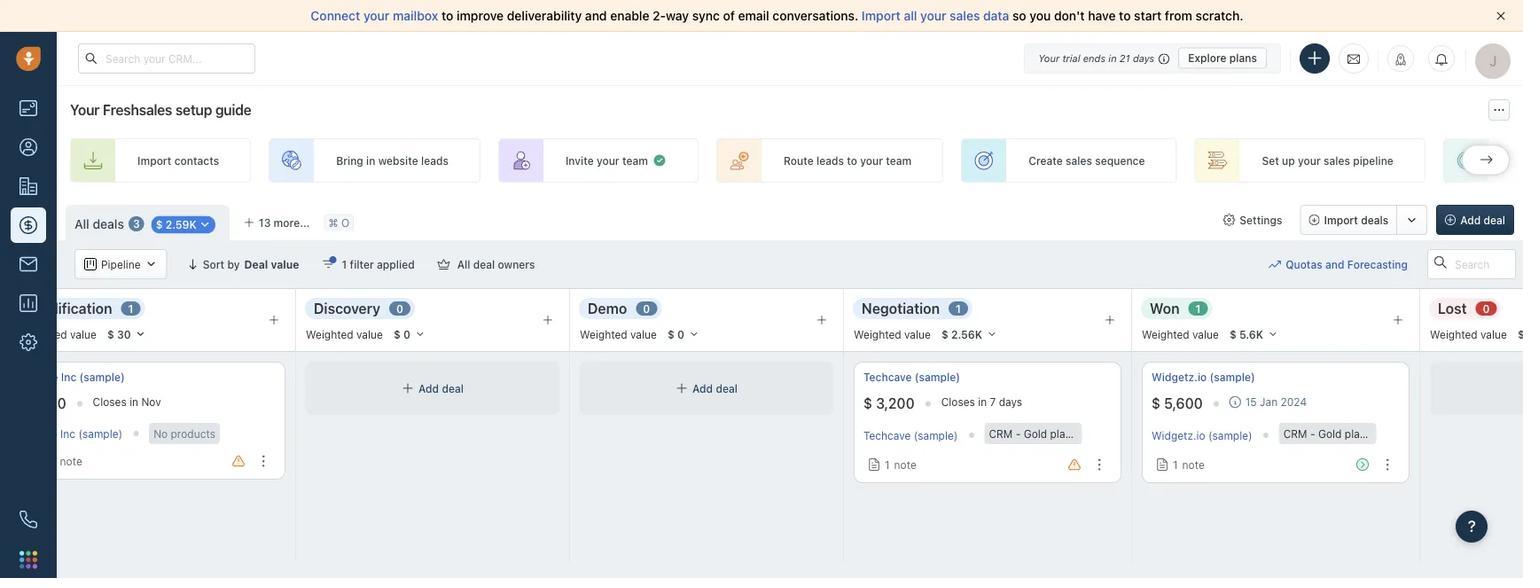Task type: describe. For each thing, give the bounding box(es) containing it.
invite your team
[[566, 154, 648, 167]]

7
[[990, 396, 996, 408]]

discovery
[[314, 300, 381, 317]]

start
[[1135, 8, 1162, 23]]

import contacts link
[[70, 138, 251, 183]]

value for demo
[[631, 328, 657, 340]]

1 inside button
[[342, 258, 347, 271]]

weighted for demo
[[580, 328, 628, 340]]

0 horizontal spatial sales
[[950, 8, 980, 23]]

conversations.
[[773, 8, 859, 23]]

qualification
[[27, 300, 112, 317]]

all deal owners
[[457, 258, 535, 271]]

value for lost
[[1481, 328, 1508, 340]]

0 vertical spatial import
[[862, 8, 901, 23]]

mailbox
[[393, 8, 438, 23]]

don't
[[1055, 8, 1085, 23]]

your inside 'link'
[[1299, 154, 1321, 167]]

21
[[1120, 52, 1131, 64]]

bring in website leads link
[[269, 138, 481, 183]]

13 more... button
[[234, 210, 320, 235]]

note inside button
[[60, 455, 82, 467]]

in for closes in nov
[[130, 396, 138, 408]]

1 down $ 5,600
[[1174, 459, 1178, 471]]

1 up $ 30 button
[[128, 302, 133, 315]]

add deal for demo
[[693, 382, 738, 395]]

15
[[1246, 396, 1258, 408]]

100
[[42, 395, 66, 412]]

create
[[1029, 154, 1063, 167]]

Search your CRM... text field
[[78, 43, 255, 74]]

invite your team link
[[498, 138, 699, 183]]

$ 0 button for demo
[[660, 325, 708, 344]]

create sales sequence
[[1029, 154, 1145, 167]]

more...
[[274, 216, 310, 229]]

2 techcave (sample) from the top
[[864, 429, 958, 442]]

note button
[[29, 449, 87, 474]]

bring
[[336, 154, 363, 167]]

import deals button
[[1301, 205, 1398, 235]]

import contacts
[[137, 154, 219, 167]]

1 up $ 2.56k
[[956, 302, 962, 315]]

container_wx8msf4aqz5i3rn1 image for add deal
[[676, 382, 688, 395]]

1 acme from the top
[[29, 371, 58, 384]]

container_wx8msf4aqz5i3rn1 image inside 1 filter applied button
[[322, 258, 335, 271]]

weighted for lost
[[1431, 328, 1478, 340]]

⌘
[[329, 216, 338, 229]]

demo
[[588, 300, 627, 317]]

import deals
[[1325, 214, 1389, 226]]

0 vertical spatial and
[[585, 8, 607, 23]]

have
[[1089, 8, 1116, 23]]

container_wx8msf4aqz5i3rn1 image for 1
[[868, 459, 881, 471]]

settings button
[[1215, 205, 1292, 235]]

website
[[378, 154, 418, 167]]

settings
[[1240, 214, 1283, 226]]

freshsales
[[103, 102, 172, 118]]

$ for $ 2.59k button
[[156, 218, 163, 231]]

$ 2.59k button
[[151, 216, 215, 234]]

2 acme from the top
[[29, 427, 57, 440]]

add for discovery
[[419, 382, 439, 395]]

pipeline button
[[75, 249, 167, 279]]

your for your trial ends in 21 days
[[1039, 52, 1060, 64]]

deliverability
[[507, 8, 582, 23]]

2 techcave from the top
[[864, 429, 911, 442]]

create sales sequence link
[[962, 138, 1177, 183]]

2 leads from the left
[[817, 154, 844, 167]]

plans
[[1230, 52, 1258, 64]]

your freshsales setup guide
[[70, 102, 251, 118]]

your right invite
[[597, 154, 620, 167]]

crm - gold plan monthly (sample) for $ 3,200
[[989, 428, 1162, 440]]

email image
[[1348, 51, 1361, 66]]

nov
[[141, 396, 161, 408]]

$ 30
[[107, 328, 131, 341]]

0 horizontal spatial to
[[442, 8, 454, 23]]

no products
[[154, 428, 216, 440]]

no
[[154, 428, 168, 440]]

30
[[117, 328, 131, 341]]

applied
[[377, 258, 415, 271]]

crm for $ 5,600
[[1284, 428, 1308, 440]]

$ 0 for demo
[[668, 328, 685, 341]]

explore plans
[[1189, 52, 1258, 64]]

contacts
[[174, 154, 219, 167]]

set up your sales pipeline link
[[1195, 138, 1426, 183]]

$ 100
[[29, 395, 66, 412]]

connect your mailbox link
[[311, 8, 442, 23]]

1 vertical spatial and
[[1326, 258, 1345, 270]]

trial
[[1063, 52, 1081, 64]]

$ 5.6k button
[[1222, 325, 1287, 344]]

your left 'mailbox'
[[364, 8, 390, 23]]

1 filter applied
[[342, 258, 415, 271]]

1 widgetz.io (sample) from the top
[[1152, 371, 1256, 384]]

all for deals
[[75, 217, 89, 231]]

1 filter applied button
[[311, 249, 426, 279]]

you
[[1030, 8, 1051, 23]]

add inside button
[[1461, 214, 1481, 226]]

2 techcave (sample) link from the top
[[864, 429, 958, 442]]

way
[[666, 8, 689, 23]]

1 note for 5,600
[[1174, 459, 1205, 471]]

weighted value for qualification
[[20, 328, 97, 340]]

connect your mailbox to improve deliverability and enable 2-way sync of email conversations. import all your sales data so you don't have to start from scratch.
[[311, 8, 1244, 23]]

guide
[[215, 102, 251, 118]]

gold for $ 3,200
[[1024, 428, 1048, 440]]

route leads to your team
[[784, 154, 912, 167]]

0 for discovery
[[397, 302, 404, 315]]

1 right the won
[[1196, 302, 1201, 315]]

sequence
[[1096, 154, 1145, 167]]

container_wx8msf4aqz5i3rn1 image for quotas and forecasting
[[1269, 258, 1282, 271]]

gold for $ 5,600
[[1319, 428, 1342, 440]]

$ 2.59k
[[156, 218, 197, 231]]

$ for $ 30 button
[[107, 328, 114, 341]]

container_wx8msf4aqz5i3rn1 image for settings
[[1223, 214, 1236, 226]]

add deal inside button
[[1461, 214, 1506, 226]]

1 team from the left
[[623, 154, 648, 167]]

3
[[133, 218, 140, 230]]

explore
[[1189, 52, 1227, 64]]

1 widgetz.io from the top
[[1152, 371, 1207, 384]]

plan for 3,200
[[1051, 428, 1072, 440]]

from
[[1165, 8, 1193, 23]]

closes for $ 3,200
[[942, 396, 976, 408]]

- for $ 5,600
[[1311, 428, 1316, 440]]

closes in nov
[[93, 396, 161, 408]]

filter
[[350, 258, 374, 271]]

products
[[171, 428, 216, 440]]

scratch.
[[1196, 8, 1244, 23]]

add for demo
[[693, 382, 713, 395]]

by
[[227, 258, 240, 271]]

1 techcave (sample) link from the top
[[864, 370, 961, 385]]

import for import deals
[[1325, 214, 1359, 226]]

1 note for 3,200
[[885, 459, 917, 471]]

value for won
[[1193, 328, 1220, 340]]

quotas
[[1286, 258, 1323, 270]]

in left 21
[[1109, 52, 1117, 64]]

weighted for negotiation
[[854, 328, 902, 340]]

$ 3,200
[[864, 395, 915, 412]]

$ 2.56k
[[942, 328, 983, 341]]

sync
[[693, 8, 720, 23]]

import all your sales data link
[[862, 8, 1013, 23]]

set up your sales pipeline
[[1263, 154, 1394, 167]]

$ for $ 0 button for discovery
[[394, 328, 401, 341]]

negotiation
[[862, 300, 940, 317]]

$ 30 button
[[99, 325, 154, 344]]

pipeline
[[101, 258, 141, 270]]

your trial ends in 21 days
[[1039, 52, 1155, 64]]



Task type: locate. For each thing, give the bounding box(es) containing it.
deals inside button
[[1362, 214, 1389, 226]]

0 horizontal spatial closes
[[93, 396, 127, 408]]

0 horizontal spatial deals
[[93, 217, 124, 231]]

crm - gold plan monthly (sample) down 2024
[[1284, 428, 1457, 440]]

2 1 note from the left
[[1174, 459, 1205, 471]]

1 acme inc (sample) from the top
[[29, 371, 125, 384]]

2-
[[653, 8, 666, 23]]

1 horizontal spatial your
[[1039, 52, 1060, 64]]

in for bring in website leads
[[366, 154, 376, 167]]

0 horizontal spatial $ 0 button
[[386, 325, 434, 344]]

1 horizontal spatial and
[[1326, 258, 1345, 270]]

sales left "data"
[[950, 8, 980, 23]]

$ inside dropdown button
[[156, 218, 163, 231]]

1 weighted value from the left
[[20, 328, 97, 340]]

to left start
[[1120, 8, 1131, 23]]

1 gold from the left
[[1024, 428, 1048, 440]]

0 vertical spatial techcave (sample)
[[864, 371, 961, 384]]

0 vertical spatial widgetz.io
[[1152, 371, 1207, 384]]

0 horizontal spatial gold
[[1024, 428, 1048, 440]]

$ 0 button
[[386, 325, 434, 344], [660, 325, 708, 344]]

import left "all"
[[862, 8, 901, 23]]

techcave up the $ 3,200
[[864, 371, 912, 384]]

1 horizontal spatial days
[[1133, 52, 1155, 64]]

1 vertical spatial days
[[999, 396, 1023, 408]]

of
[[723, 8, 735, 23]]

0 vertical spatial widgetz.io (sample)
[[1152, 371, 1256, 384]]

0 vertical spatial techcave
[[864, 371, 912, 384]]

1 horizontal spatial crm
[[1284, 428, 1308, 440]]

in
[[1109, 52, 1117, 64], [366, 154, 376, 167], [130, 396, 138, 408], [979, 396, 987, 408]]

0 vertical spatial inc
[[61, 371, 77, 384]]

0 horizontal spatial plan
[[1051, 428, 1072, 440]]

weighted value down discovery
[[306, 328, 383, 340]]

1 horizontal spatial leads
[[817, 154, 844, 167]]

owners
[[498, 258, 535, 271]]

0 horizontal spatial days
[[999, 396, 1023, 408]]

1 vertical spatial techcave
[[864, 429, 911, 442]]

import
[[862, 8, 901, 23], [137, 154, 172, 167], [1325, 214, 1359, 226]]

13
[[259, 216, 271, 229]]

2 plan from the left
[[1345, 428, 1367, 440]]

explore plans link
[[1179, 47, 1268, 69]]

2 vertical spatial import
[[1325, 214, 1359, 226]]

1 down the $ 3,200
[[885, 459, 890, 471]]

2 crm - gold plan monthly (sample) from the left
[[1284, 428, 1457, 440]]

your
[[364, 8, 390, 23], [921, 8, 947, 23], [597, 154, 620, 167], [861, 154, 883, 167], [1299, 154, 1321, 167]]

1 horizontal spatial $ 0 button
[[660, 325, 708, 344]]

techcave (sample) link up 3,200
[[864, 370, 961, 385]]

1 crm - gold plan monthly (sample) from the left
[[989, 428, 1162, 440]]

weighted for won
[[1142, 328, 1190, 340]]

and left enable
[[585, 8, 607, 23]]

$ for $ 5.6k 'button'
[[1230, 328, 1237, 341]]

weighted down demo
[[580, 328, 628, 340]]

1 horizontal spatial deals
[[1362, 214, 1389, 226]]

0
[[397, 302, 404, 315], [643, 302, 650, 315], [1484, 302, 1491, 315], [404, 328, 411, 341], [678, 328, 685, 341]]

1 closes from the left
[[93, 396, 127, 408]]

0 vertical spatial acme inc (sample) link
[[29, 370, 125, 385]]

add deal
[[1461, 214, 1506, 226], [419, 382, 464, 395], [693, 382, 738, 395]]

0 horizontal spatial monthly
[[1075, 428, 1115, 440]]

acme inc (sample) up 100
[[29, 371, 125, 384]]

won
[[1150, 300, 1180, 317]]

close image
[[1497, 12, 1506, 20]]

note down 100
[[60, 455, 82, 467]]

value for discovery
[[357, 328, 383, 340]]

1 horizontal spatial crm - gold plan monthly (sample)
[[1284, 428, 1457, 440]]

weighted down qualification
[[20, 328, 67, 340]]

2 horizontal spatial import
[[1325, 214, 1359, 226]]

1 widgetz.io (sample) link from the top
[[1152, 370, 1256, 385]]

weighted value down the won
[[1142, 328, 1220, 340]]

3,200
[[876, 395, 915, 412]]

techcave (sample) up 3,200
[[864, 371, 961, 384]]

$ 0 button for discovery
[[386, 325, 434, 344]]

weighted value for negotiation
[[854, 328, 931, 340]]

13 more...
[[259, 216, 310, 229]]

your right up
[[1299, 154, 1321, 167]]

closes left the nov
[[93, 396, 127, 408]]

2 team from the left
[[886, 154, 912, 167]]

improve
[[457, 8, 504, 23]]

weighted value
[[20, 328, 97, 340], [306, 328, 383, 340], [580, 328, 657, 340], [854, 328, 931, 340], [1142, 328, 1220, 340], [1431, 328, 1508, 340]]

deal
[[1484, 214, 1506, 226], [473, 258, 495, 271], [442, 382, 464, 395], [716, 382, 738, 395]]

1 horizontal spatial monthly
[[1370, 428, 1410, 440]]

weighted value button
[[1430, 319, 1524, 346]]

2 $ 0 button from the left
[[660, 325, 708, 344]]

6 weighted from the left
[[1431, 328, 1478, 340]]

note for $ 3,200
[[895, 459, 917, 471]]

techcave (sample) link
[[864, 370, 961, 385], [864, 429, 958, 442]]

1 vertical spatial acme inc (sample)
[[29, 427, 123, 440]]

container_wx8msf4aqz5i3rn1 image
[[1223, 214, 1236, 226], [84, 258, 97, 271], [145, 258, 158, 271], [1269, 258, 1282, 271], [676, 382, 688, 395], [1230, 396, 1242, 408], [868, 459, 881, 471]]

widgetz.io (sample)
[[1152, 371, 1256, 384], [1152, 429, 1253, 442]]

crm - gold plan monthly (sample) down 7
[[989, 428, 1162, 440]]

widgetz.io down $ 5,600
[[1152, 429, 1206, 442]]

1 crm from the left
[[989, 428, 1013, 440]]

all left 3
[[75, 217, 89, 231]]

invite
[[566, 154, 594, 167]]

2 $ 0 from the left
[[668, 328, 685, 341]]

techcave
[[864, 371, 912, 384], [864, 429, 911, 442]]

your left trial
[[1039, 52, 1060, 64]]

2 horizontal spatial note
[[1183, 459, 1205, 471]]

weighted value down qualification
[[20, 328, 97, 340]]

monthly for 5,600
[[1370, 428, 1410, 440]]

1 horizontal spatial plan
[[1345, 428, 1367, 440]]

2 horizontal spatial sales
[[1324, 154, 1351, 167]]

1 vertical spatial widgetz.io
[[1152, 429, 1206, 442]]

0 vertical spatial acme inc (sample)
[[29, 371, 125, 384]]

1 horizontal spatial $ 0
[[668, 328, 685, 341]]

crm
[[989, 428, 1013, 440], [1284, 428, 1308, 440]]

widgetz.io (sample) down 5,600
[[1152, 429, 1253, 442]]

acme
[[29, 371, 58, 384], [29, 427, 57, 440]]

1 vertical spatial all
[[457, 258, 471, 271]]

sort
[[203, 258, 225, 271]]

(sample)
[[79, 371, 125, 384], [915, 371, 961, 384], [1210, 371, 1256, 384], [78, 427, 123, 440], [1118, 428, 1162, 440], [1413, 428, 1457, 440], [914, 429, 958, 442], [1209, 429, 1253, 442]]

0 horizontal spatial 1 note
[[885, 459, 917, 471]]

leads right website
[[421, 154, 449, 167]]

$ for $ 2.56k button
[[942, 328, 949, 341]]

0 horizontal spatial team
[[623, 154, 648, 167]]

1 horizontal spatial all
[[457, 258, 471, 271]]

sales inside create sales sequence link
[[1066, 154, 1093, 167]]

and right quotas
[[1326, 258, 1345, 270]]

all inside button
[[457, 258, 471, 271]]

1 acme inc (sample) link from the top
[[29, 370, 125, 385]]

4 weighted from the left
[[854, 328, 902, 340]]

0 vertical spatial all
[[75, 217, 89, 231]]

1
[[342, 258, 347, 271], [128, 302, 133, 315], [956, 302, 962, 315], [1196, 302, 1201, 315], [885, 459, 890, 471], [1174, 459, 1178, 471]]

1 $ 0 button from the left
[[386, 325, 434, 344]]

route
[[784, 154, 814, 167]]

container_wx8msf4aqz5i3rn1 image inside invite your team link
[[653, 153, 667, 168]]

1 horizontal spatial team
[[886, 154, 912, 167]]

2 inc from the top
[[60, 427, 75, 440]]

to right route
[[847, 154, 858, 167]]

quotas and forecasting link
[[1269, 249, 1426, 279]]

crm down 7
[[989, 428, 1013, 440]]

container_wx8msf4aqz5i3rn1 image inside all deal owners button
[[438, 258, 450, 271]]

0 vertical spatial acme
[[29, 371, 58, 384]]

0 vertical spatial techcave (sample) link
[[864, 370, 961, 385]]

0 horizontal spatial crm
[[989, 428, 1013, 440]]

container_wx8msf4aqz5i3rn1 image inside settings popup button
[[1223, 214, 1236, 226]]

container_wx8msf4aqz5i3rn1 image inside 'quotas and forecasting' link
[[1269, 258, 1282, 271]]

container_wx8msf4aqz5i3rn1 image for pipeline
[[84, 258, 97, 271]]

1 horizontal spatial note
[[895, 459, 917, 471]]

weighted down discovery
[[306, 328, 354, 340]]

closes left 7
[[942, 396, 976, 408]]

crm - gold plan monthly (sample)
[[989, 428, 1162, 440], [1284, 428, 1457, 440]]

1 horizontal spatial to
[[847, 154, 858, 167]]

2 horizontal spatial to
[[1120, 8, 1131, 23]]

value inside dropdown button
[[1481, 328, 1508, 340]]

note down 5,600
[[1183, 459, 1205, 471]]

so
[[1013, 8, 1027, 23]]

team
[[623, 154, 648, 167], [886, 154, 912, 167]]

weighted for qualification
[[20, 328, 67, 340]]

all
[[904, 8, 918, 23]]

2 widgetz.io from the top
[[1152, 429, 1206, 442]]

sales left pipeline
[[1324, 154, 1351, 167]]

1 vertical spatial your
[[70, 102, 100, 118]]

gold
[[1024, 428, 1048, 440], [1319, 428, 1342, 440]]

weighted value for lost
[[1431, 328, 1508, 340]]

weighted for discovery
[[306, 328, 354, 340]]

0 horizontal spatial note
[[60, 455, 82, 467]]

deal
[[244, 258, 268, 271]]

note down 3,200
[[895, 459, 917, 471]]

1 horizontal spatial sales
[[1066, 154, 1093, 167]]

$ inside button
[[107, 328, 114, 341]]

1 vertical spatial acme
[[29, 427, 57, 440]]

1 - from the left
[[1016, 428, 1021, 440]]

your right "all"
[[921, 8, 947, 23]]

$ inside 'button'
[[1230, 328, 1237, 341]]

0 vertical spatial days
[[1133, 52, 1155, 64]]

setup
[[175, 102, 212, 118]]

2 acme inc (sample) from the top
[[29, 427, 123, 440]]

sales right create at the right of page
[[1066, 154, 1093, 167]]

2 crm from the left
[[1284, 428, 1308, 440]]

0 vertical spatial widgetz.io (sample) link
[[1152, 370, 1256, 385]]

0 horizontal spatial -
[[1016, 428, 1021, 440]]

crm down 2024
[[1284, 428, 1308, 440]]

acme up $ 100
[[29, 371, 58, 384]]

2 weighted from the left
[[306, 328, 354, 340]]

weighted down negotiation
[[854, 328, 902, 340]]

monthly
[[1075, 428, 1115, 440], [1370, 428, 1410, 440]]

acme inc (sample) link up note button
[[29, 427, 123, 440]]

crm - gold plan monthly (sample) for $ 5,600
[[1284, 428, 1457, 440]]

2 monthly from the left
[[1370, 428, 1410, 440]]

0 horizontal spatial crm - gold plan monthly (sample)
[[989, 428, 1162, 440]]

0 for lost
[[1484, 302, 1491, 315]]

2 widgetz.io (sample) link from the top
[[1152, 429, 1253, 442]]

leads right route
[[817, 154, 844, 167]]

1 horizontal spatial 1 note
[[1174, 459, 1205, 471]]

import inside button
[[1325, 214, 1359, 226]]

all left owners
[[457, 258, 471, 271]]

acme inc (sample) link
[[29, 370, 125, 385], [29, 427, 123, 440]]

weighted value inside dropdown button
[[1431, 328, 1508, 340]]

plan for 5,600
[[1345, 428, 1367, 440]]

sales
[[950, 8, 980, 23], [1066, 154, 1093, 167], [1324, 154, 1351, 167]]

0 horizontal spatial your
[[70, 102, 100, 118]]

email
[[738, 8, 770, 23]]

$ 2.56k button
[[934, 325, 1006, 344]]

in left 7
[[979, 396, 987, 408]]

$
[[156, 218, 163, 231], [107, 328, 114, 341], [394, 328, 401, 341], [668, 328, 675, 341], [942, 328, 949, 341], [1230, 328, 1237, 341], [29, 395, 38, 412], [864, 395, 873, 412], [1152, 395, 1161, 412]]

0 horizontal spatial and
[[585, 8, 607, 23]]

widgetz.io (sample) link up 5,600
[[1152, 370, 1256, 385]]

techcave (sample) down 3,200
[[864, 429, 958, 442]]

techcave down the $ 3,200
[[864, 429, 911, 442]]

all for deal
[[457, 258, 471, 271]]

in for closes in 7 days
[[979, 396, 987, 408]]

in left the nov
[[130, 396, 138, 408]]

deals up forecasting
[[1362, 214, 1389, 226]]

3 weighted from the left
[[580, 328, 628, 340]]

0 vertical spatial your
[[1039, 52, 1060, 64]]

1 horizontal spatial gold
[[1319, 428, 1342, 440]]

6 weighted value from the left
[[1431, 328, 1508, 340]]

15 jan 2024
[[1246, 396, 1308, 408]]

deals left 3
[[93, 217, 124, 231]]

0 horizontal spatial add
[[419, 382, 439, 395]]

1 techcave (sample) from the top
[[864, 371, 961, 384]]

deals for import
[[1362, 214, 1389, 226]]

weighted value down demo
[[580, 328, 657, 340]]

1 monthly from the left
[[1075, 428, 1115, 440]]

your right route
[[861, 154, 883, 167]]

weighted inside dropdown button
[[1431, 328, 1478, 340]]

import deals group
[[1301, 205, 1428, 235]]

phone image
[[20, 511, 37, 529]]

and
[[585, 8, 607, 23], [1326, 258, 1345, 270]]

weighted value down negotiation
[[854, 328, 931, 340]]

quotas and forecasting
[[1286, 258, 1409, 270]]

value
[[271, 258, 299, 271], [70, 328, 97, 340], [357, 328, 383, 340], [631, 328, 657, 340], [905, 328, 931, 340], [1193, 328, 1220, 340], [1481, 328, 1508, 340]]

1 vertical spatial widgetz.io (sample)
[[1152, 429, 1253, 442]]

all
[[75, 217, 89, 231], [457, 258, 471, 271]]

inc up 100
[[61, 371, 77, 384]]

widgetz.io up $ 5,600
[[1152, 371, 1207, 384]]

2 - from the left
[[1311, 428, 1316, 440]]

import for import contacts
[[137, 154, 172, 167]]

1 vertical spatial import
[[137, 154, 172, 167]]

$ for $ 0 button associated with demo
[[668, 328, 675, 341]]

pipeline
[[1354, 154, 1394, 167]]

1 note down 5,600
[[1174, 459, 1205, 471]]

1 horizontal spatial add deal
[[693, 382, 738, 395]]

weighted down the won
[[1142, 328, 1190, 340]]

2 gold from the left
[[1319, 428, 1342, 440]]

deals for all
[[93, 217, 124, 231]]

1 leads from the left
[[421, 154, 449, 167]]

value for negotiation
[[905, 328, 931, 340]]

3 weighted value from the left
[[580, 328, 657, 340]]

bring in website leads
[[336, 154, 449, 167]]

1 inc from the top
[[61, 371, 77, 384]]

acme inc (sample) up note button
[[29, 427, 123, 440]]

1 left filter
[[342, 258, 347, 271]]

deals
[[1362, 214, 1389, 226], [93, 217, 124, 231]]

⌘ o
[[329, 216, 350, 229]]

days right 21
[[1133, 52, 1155, 64]]

5.6k
[[1240, 328, 1264, 341]]

5 weighted value from the left
[[1142, 328, 1220, 340]]

0 horizontal spatial import
[[137, 154, 172, 167]]

2.59k
[[166, 218, 197, 231]]

days right 7
[[999, 396, 1023, 408]]

0 horizontal spatial leads
[[421, 154, 449, 167]]

crm for $ 3,200
[[989, 428, 1013, 440]]

1 vertical spatial techcave (sample)
[[864, 429, 958, 442]]

freshworks switcher image
[[20, 551, 37, 569]]

add
[[1461, 214, 1481, 226], [419, 382, 439, 395], [693, 382, 713, 395]]

2024
[[1281, 396, 1308, 408]]

1 techcave from the top
[[864, 371, 912, 384]]

to right 'mailbox'
[[442, 8, 454, 23]]

1 horizontal spatial import
[[862, 8, 901, 23]]

5 weighted from the left
[[1142, 328, 1190, 340]]

container_wx8msf4aqz5i3rn1 image inside $ 2.59k button
[[199, 218, 211, 231]]

widgetz.io (sample) link down 5,600
[[1152, 429, 1253, 442]]

techcave (sample) link down 3,200
[[864, 429, 958, 442]]

1 1 note from the left
[[885, 459, 917, 471]]

$ 0 for discovery
[[394, 328, 411, 341]]

closes for $ 100
[[93, 396, 127, 408]]

o
[[341, 216, 350, 229]]

all deals link
[[75, 215, 124, 233]]

1 vertical spatial inc
[[60, 427, 75, 440]]

your
[[1039, 52, 1060, 64], [70, 102, 100, 118]]

1 vertical spatial techcave (sample) link
[[864, 429, 958, 442]]

acme down $ 100
[[29, 427, 57, 440]]

lost
[[1439, 300, 1468, 317]]

$ 5,600
[[1152, 395, 1203, 412]]

1 $ 0 from the left
[[394, 328, 411, 341]]

sales inside set up your sales pipeline 'link'
[[1324, 154, 1351, 167]]

1 horizontal spatial closes
[[942, 396, 976, 408]]

monthly for 3,200
[[1075, 428, 1115, 440]]

- for $ 3,200
[[1016, 428, 1021, 440]]

inc up note button
[[60, 427, 75, 440]]

2 horizontal spatial add deal
[[1461, 214, 1506, 226]]

your left freshsales
[[70, 102, 100, 118]]

1 vertical spatial widgetz.io (sample) link
[[1152, 429, 1253, 442]]

phone element
[[11, 502, 46, 538]]

plan
[[1051, 428, 1072, 440], [1345, 428, 1367, 440]]

weighted value down lost
[[1431, 328, 1508, 340]]

import left the "contacts"
[[137, 154, 172, 167]]

widgetz.io
[[1152, 371, 1207, 384], [1152, 429, 1206, 442]]

add deal for discovery
[[419, 382, 464, 395]]

your for your freshsales setup guide
[[70, 102, 100, 118]]

1 weighted from the left
[[20, 328, 67, 340]]

weighted down lost
[[1431, 328, 1478, 340]]

weighted value for won
[[1142, 328, 1220, 340]]

2 weighted value from the left
[[306, 328, 383, 340]]

in right bring
[[366, 154, 376, 167]]

1 plan from the left
[[1051, 428, 1072, 440]]

5,600
[[1165, 395, 1203, 412]]

4 weighted value from the left
[[854, 328, 931, 340]]

widgetz.io (sample) up 5,600
[[1152, 371, 1256, 384]]

2 widgetz.io (sample) from the top
[[1152, 429, 1253, 442]]

0 horizontal spatial add deal
[[419, 382, 464, 395]]

weighted value for discovery
[[306, 328, 383, 340]]

0 horizontal spatial all
[[75, 217, 89, 231]]

import up quotas and forecasting
[[1325, 214, 1359, 226]]

2 acme inc (sample) link from the top
[[29, 427, 123, 440]]

value for qualification
[[70, 328, 97, 340]]

0 for demo
[[643, 302, 650, 315]]

Search field
[[1428, 249, 1517, 279]]

acme inc (sample) link up 100
[[29, 370, 125, 385]]

closes in 7 days
[[942, 396, 1023, 408]]

$ 2.59k button
[[146, 214, 221, 234]]

note for $ 5,600
[[1183, 459, 1205, 471]]

1 horizontal spatial -
[[1311, 428, 1316, 440]]

1 note down 3,200
[[885, 459, 917, 471]]

2 closes from the left
[[942, 396, 976, 408]]

container_wx8msf4aqz5i3rn1 image
[[653, 153, 667, 168], [199, 218, 211, 231], [322, 258, 335, 271], [438, 258, 450, 271], [402, 382, 414, 395], [1157, 459, 1169, 471]]

1 horizontal spatial add
[[693, 382, 713, 395]]

enable
[[610, 8, 650, 23]]

0 horizontal spatial $ 0
[[394, 328, 411, 341]]

jan
[[1260, 396, 1278, 408]]

weighted value for demo
[[580, 328, 657, 340]]

1 vertical spatial acme inc (sample) link
[[29, 427, 123, 440]]

2 horizontal spatial add
[[1461, 214, 1481, 226]]



Task type: vqa. For each thing, say whether or not it's contained in the screenshot.
Demo
yes



